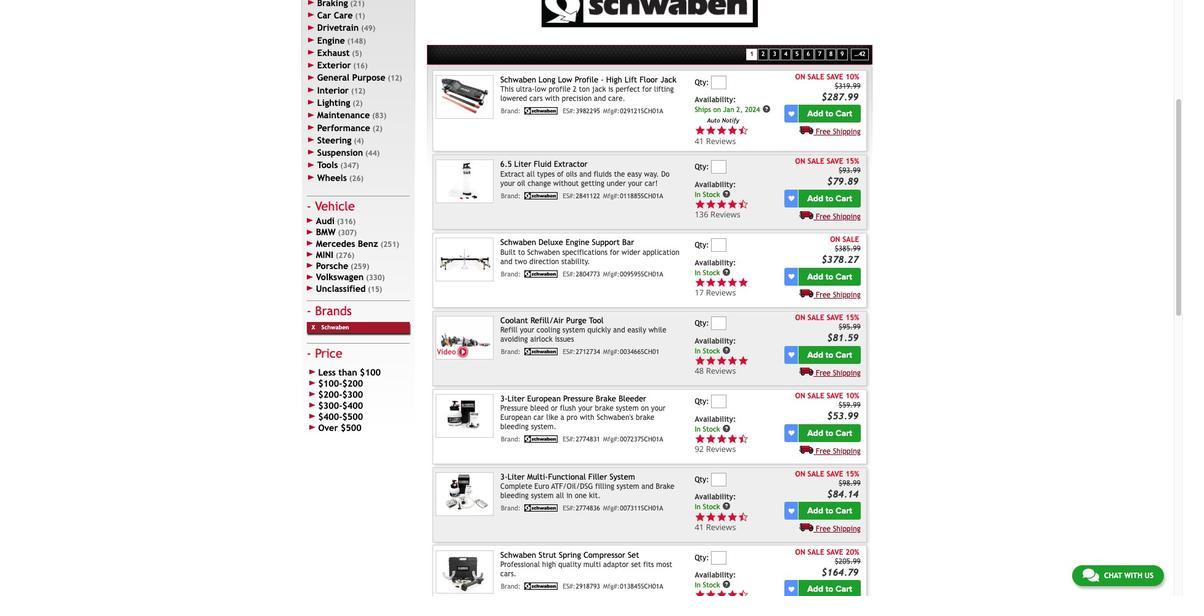 Task type: describe. For each thing, give the bounding box(es) containing it.
8 link
[[826, 49, 837, 60]]

save for $84.14
[[827, 470, 844, 479]]

types
[[537, 170, 555, 179]]

1 link
[[747, 49, 758, 60]]

1 horizontal spatial brake
[[636, 414, 655, 422]]

schwaben long low profile - high lift floor jack this ultra-low profile 2 ton jack is perfect for lifting lowered cars with precision and care.
[[501, 75, 677, 103]]

7 availability: from the top
[[695, 572, 736, 580]]

easily
[[628, 326, 646, 335]]

with inside schwaben long low profile - high lift floor jack this ultra-low profile 2 ton jack is perfect for lifting lowered cars with precision and care.
[[545, 94, 560, 103]]

to for $84.14
[[826, 506, 834, 517]]

3-liter multi-functional filler system link
[[501, 473, 635, 482]]

add to cart for $378.27
[[808, 272, 853, 282]]

shipping for $84.14
[[833, 525, 861, 534]]

0 vertical spatial (12)
[[388, 74, 402, 83]]

is
[[608, 85, 614, 94]]

euro
[[535, 483, 549, 491]]

add for $79.89
[[808, 193, 824, 204]]

schwaben for $378.27
[[501, 238, 536, 247]]

bmw
[[316, 227, 336, 237]]

6.5
[[501, 160, 512, 169]]

getting
[[581, 179, 605, 188]]

bleeding inside 3-liter multi-functional filler system complete euro atf/oil/dsg filling system and brake bleeding system all in one kit.
[[501, 492, 529, 501]]

7 brand: from the top
[[501, 583, 521, 591]]

(1)
[[355, 12, 365, 20]]

$81.59
[[827, 332, 859, 343]]

notify
[[722, 117, 739, 124]]

your down easy
[[628, 179, 643, 188]]

to inside schwaben deluxe engine support bar built to schwaben specifications for wider application and two direction stability.
[[518, 248, 525, 257]]

in for 41 reviews
[[695, 503, 701, 512]]

007237sch01a
[[620, 436, 664, 443]]

6 in from the top
[[695, 581, 701, 590]]

add to cart button for $164.79
[[799, 581, 861, 597]]

7 es#: from the top
[[563, 583, 576, 591]]

1 qty: from the top
[[695, 78, 709, 87]]

to for $53.99
[[826, 428, 834, 439]]

es#2774836 - 007311sch01a - 3-liter multi-functional filler system - complete euro atf/oil/dsg filling system and brake bleeding system all in one kit. - schwaben - audi bmw volkswagen mercedes benz mini porsche image
[[436, 473, 494, 516]]

stock for 92
[[703, 425, 720, 433]]

$200
[[342, 378, 363, 389]]

vehicle audi (316) bmw (307) mercedes benz (251) mini (276) porsche (259) volkswagen (330) unclassified (15)
[[315, 199, 399, 294]]

your up 007237sch01a
[[651, 405, 666, 413]]

cart for $84.14
[[836, 506, 853, 517]]

$84.14
[[827, 489, 859, 500]]

lift
[[625, 75, 637, 84]]

0 horizontal spatial brake
[[595, 405, 614, 413]]

your down extract
[[501, 179, 515, 188]]

0 vertical spatial 2
[[762, 51, 765, 57]]

add to cart for $79.89
[[808, 193, 853, 204]]

es#2918793 - 013845sch01a - schwaben strut spring compressor set - professional high quality multi adaptor set fits most cars. - schwaben - audi bmw volkswagen mercedes benz mini porsche image
[[436, 551, 494, 594]]

way.
[[644, 170, 659, 179]]

and inside schwaben long low profile - high lift floor jack this ultra-low profile 2 ton jack is perfect for lifting lowered cars with precision and care.
[[594, 94, 606, 103]]

filler
[[589, 473, 607, 482]]

a
[[561, 414, 565, 422]]

on sale save 15% $93.99 $79.89
[[795, 157, 861, 187]]

in for 48 reviews
[[695, 347, 701, 355]]

add for $81.59
[[808, 350, 824, 360]]

8
[[830, 51, 833, 57]]

013845sch01a
[[620, 583, 664, 591]]

$400
[[342, 401, 363, 411]]

1 horizontal spatial (2)
[[373, 124, 383, 133]]

on for $81.59
[[795, 314, 806, 322]]

quickly
[[588, 326, 611, 335]]

7 mfg#: from the top
[[603, 583, 620, 591]]

set
[[628, 551, 639, 560]]

long
[[539, 75, 556, 84]]

schwaben - corporate logo image for 41 reviews
[[523, 505, 560, 512]]

3 link
[[769, 49, 780, 60]]

2 inside schwaben long low profile - high lift floor jack this ultra-low profile 2 ton jack is perfect for lifting lowered cars with precision and care.
[[573, 85, 577, 94]]

3 question sign image from the top
[[723, 581, 731, 589]]

003466sch01
[[620, 349, 660, 356]]

add to wish list image for $287.99
[[789, 111, 795, 117]]

1 mfg#: from the top
[[603, 107, 620, 115]]

free shipping image for $81.59
[[800, 367, 814, 376]]

$400-
[[318, 412, 342, 422]]

and inside 6.5 liter fluid extractor extract all types of oils and fluids the easy way. do your oil change without getting under your car!
[[580, 170, 592, 179]]

to for $81.59
[[826, 350, 834, 360]]

1 41 reviews link from the top
[[695, 114, 783, 147]]

free shipping for $84.14
[[816, 525, 861, 534]]

on inside on sale save 20% $205.99 $164.79
[[795, 548, 806, 557]]

easy
[[627, 170, 642, 179]]

2 half star image from the top
[[738, 590, 749, 597]]

bar
[[622, 238, 634, 247]]

(347)
[[340, 162, 359, 170]]

save inside on sale save 20% $205.99 $164.79
[[827, 548, 844, 557]]

2 41 reviews link from the top
[[695, 136, 749, 147]]

1 schwaben - corporate logo image from the top
[[523, 107, 560, 115]]

system down euro
[[531, 492, 554, 501]]

free shipping for $378.27
[[816, 291, 861, 299]]

on for $53.99
[[795, 392, 806, 401]]

es#: for 92 reviews
[[563, 436, 576, 443]]

es#: 2841122 mfg#: 011885sch01a
[[563, 192, 664, 200]]

2 41 reviews from the top
[[695, 522, 736, 533]]

011885sch01a
[[620, 192, 664, 200]]

drivetrain
[[317, 22, 359, 33]]

car care (1) drivetrain (49) engine (148) exhaust (5) exterior (16) general purpose (12) interior (12) lighting (2) maintenance (83) performance (2) steering (4) suspension (44) tools (347) wheels (26)
[[317, 10, 402, 183]]

comments image
[[1083, 568, 1100, 583]]

-
[[601, 75, 604, 84]]

sale for $84.14
[[808, 470, 825, 479]]

system inside coolant refill/air purge tool refill your cooling system quickly and easily while avoiding airlock issues
[[563, 326, 585, 335]]

oils
[[566, 170, 577, 179]]

free for $81.59
[[816, 369, 831, 378]]

brand: for 136 reviews
[[501, 192, 521, 200]]

mfg#: for 41 reviews
[[603, 505, 620, 512]]

availability: in stock for 92
[[695, 415, 736, 433]]

2,
[[737, 105, 743, 114]]

complete
[[501, 483, 532, 491]]

48 reviews
[[695, 366, 736, 377]]

set
[[631, 561, 641, 570]]

stock for 17
[[703, 268, 720, 277]]

save for $53.99
[[827, 392, 844, 401]]

liter for 92
[[508, 394, 525, 404]]

coolant
[[501, 316, 528, 326]]

$53.99
[[827, 410, 859, 422]]

41 for 1st 41 reviews link from the top
[[695, 136, 704, 147]]

and inside 3-liter multi-functional filler system complete euro atf/oil/dsg filling system and brake bleeding system all in one kit.
[[642, 483, 654, 491]]

$385.99
[[835, 245, 861, 253]]

es#: 3982295 mfg#: 029121sch01a
[[563, 107, 664, 115]]

schwaben for $287.99
[[501, 75, 536, 84]]

2712734
[[576, 349, 600, 356]]

question sign image for 41 reviews
[[723, 503, 731, 511]]

brand: for 41 reviews
[[501, 505, 521, 512]]

your down the 3-liter european pressure brake bleeder link
[[578, 405, 593, 413]]

add to cart button for $287.99
[[799, 105, 861, 123]]

half star image for $84.14
[[738, 512, 749, 523]]

schwaben up direction at the left
[[527, 248, 560, 257]]

profile
[[549, 85, 571, 94]]

on for $79.89
[[795, 157, 806, 166]]

direction
[[529, 257, 559, 266]]

1
[[750, 51, 754, 57]]

benz
[[358, 238, 378, 249]]

10% for $287.99
[[846, 73, 859, 81]]

add to wish list image for $53.99
[[789, 430, 795, 436]]

free shipping image for $378.27
[[800, 289, 814, 298]]

free shipping image for $53.99
[[800, 445, 814, 454]]

6 stock from the top
[[703, 581, 720, 590]]

question sign image for $81.59
[[723, 346, 731, 355]]

48
[[695, 366, 704, 377]]

schwaben inside brands x schwaben
[[321, 324, 349, 331]]

sale for $79.89
[[808, 157, 825, 166]]

(330)
[[366, 274, 385, 283]]

free shipping image for $287.99
[[800, 126, 814, 135]]

bleeder
[[619, 394, 647, 404]]

029121sch01a
[[620, 107, 664, 115]]

all inside 3-liter multi-functional filler system complete euro atf/oil/dsg filling system and brake bleeding system all in one kit.
[[556, 492, 564, 501]]

4 41 reviews link from the top
[[695, 522, 749, 533]]

0 vertical spatial pressure
[[563, 394, 594, 404]]

kit.
[[589, 492, 601, 501]]

add for $84.14
[[808, 506, 824, 517]]

92 reviews
[[695, 444, 736, 455]]

availability: inside "availability: ships on jan 2, 2024"
[[695, 96, 736, 104]]

cart for $378.27
[[836, 272, 853, 282]]

interior
[[317, 85, 349, 95]]

6 availability: in stock from the top
[[695, 572, 736, 590]]

$287.99
[[822, 91, 859, 102]]

schwaben for $164.79
[[501, 551, 536, 560]]

2 48 reviews link from the top
[[695, 366, 749, 377]]

1 vertical spatial $500
[[341, 423, 362, 433]]

(276)
[[336, 251, 355, 260]]

add to cart for $164.79
[[808, 585, 853, 595]]

ton
[[579, 85, 590, 94]]

add to wish list image for $378.27
[[789, 274, 795, 280]]

1 brand: from the top
[[501, 107, 521, 115]]

0 vertical spatial $500
[[342, 412, 363, 422]]

cart for $79.89
[[836, 193, 853, 204]]

1 half star image from the top
[[738, 125, 749, 136]]

cart for $53.99
[[836, 428, 853, 439]]

3-liter european pressure brake bleeder link
[[501, 394, 647, 404]]

less than $100 link
[[307, 367, 410, 378]]

1 es#: from the top
[[563, 107, 576, 115]]

(44)
[[365, 149, 380, 158]]

1 92 reviews link from the top
[[695, 434, 783, 455]]

mini
[[316, 250, 334, 260]]

17 reviews
[[695, 287, 736, 299]]

$300-
[[318, 401, 342, 411]]

profile
[[575, 75, 599, 84]]

availability: in stock for 41
[[695, 493, 736, 512]]

6
[[807, 51, 810, 57]]

strut
[[539, 551, 557, 560]]

(5)
[[352, 49, 362, 58]]

free shipping for $81.59
[[816, 369, 861, 378]]

system down system
[[617, 483, 639, 491]]

3 41 reviews link from the top
[[695, 512, 783, 533]]

fits
[[643, 561, 654, 570]]

10% for $53.99
[[846, 392, 859, 401]]

in for 92 reviews
[[695, 425, 701, 433]]

x
[[312, 324, 315, 331]]

es#3982295 - 029121sch01a - schwaben long low profile - high lift floor jack - this ultra-low profile 2 ton jack is perfect for lifting lowered cars with precision and care. - schwaben - audi bmw volkswagen mercedes benz mini porsche image
[[436, 75, 494, 119]]

brake inside 3-liter multi-functional filler system complete euro atf/oil/dsg filling system and brake bleeding system all in one kit.
[[656, 483, 675, 491]]

on for $287.99
[[795, 73, 806, 81]]

on inside "availability: ships on jan 2, 2024"
[[713, 105, 721, 114]]

free shipping for $79.89
[[816, 213, 861, 221]]

add to cart button for $53.99
[[799, 424, 861, 442]]

car!
[[645, 179, 658, 188]]

auto notify
[[707, 117, 739, 124]]

lowered
[[501, 94, 527, 103]]

brand: for 48 reviews
[[501, 349, 521, 356]]

add to cart for $53.99
[[808, 428, 853, 439]]

$164.79
[[822, 567, 859, 578]]

with inside 3-liter european pressure brake bleeder pressure bleed or flush your brake system on your european car like a pro with schwaben's brake bleeding system.
[[580, 414, 595, 422]]

car
[[317, 10, 331, 20]]

qty: for 17
[[695, 241, 709, 250]]

es#: 2774836 mfg#: 007311sch01a
[[563, 505, 664, 512]]

mfg#: for 48 reviews
[[603, 349, 620, 356]]

save for $81.59
[[827, 314, 844, 322]]

in for 136 reviews
[[695, 190, 701, 199]]

sale inside on sale save 20% $205.99 $164.79
[[808, 548, 825, 557]]

high
[[606, 75, 622, 84]]

009595sch01a
[[620, 270, 664, 278]]

atf/oil/dsg
[[551, 483, 593, 491]]



Task type: locate. For each thing, give the bounding box(es) containing it.
2 vertical spatial add to wish list image
[[789, 430, 795, 436]]

7
[[818, 51, 822, 57]]

1 vertical spatial question sign image
[[723, 503, 731, 511]]

1 vertical spatial 3-
[[501, 473, 508, 482]]

5 availability: from the top
[[695, 415, 736, 424]]

007311sch01a
[[620, 505, 664, 512]]

coolant refill/air purge tool refill your cooling system quickly and easily while avoiding airlock issues
[[501, 316, 667, 344]]

0 vertical spatial question sign image
[[723, 268, 731, 277]]

sale inside on sale $385.99 $378.27
[[843, 236, 859, 244]]

european left car
[[501, 414, 531, 422]]

0 vertical spatial on
[[713, 105, 721, 114]]

mfg#: right 2804773 at top
[[603, 270, 620, 278]]

with left us
[[1125, 572, 1143, 581]]

pressure up "flush"
[[563, 394, 594, 404]]

15% for $81.59
[[846, 314, 859, 322]]

None text field
[[711, 76, 727, 89], [711, 317, 727, 331], [711, 76, 727, 89], [711, 317, 727, 331]]

6 add to cart from the top
[[808, 506, 853, 517]]

1 vertical spatial for
[[610, 248, 620, 257]]

free shipping for $287.99
[[816, 128, 861, 136]]

es#: for 136 reviews
[[563, 192, 576, 200]]

0 vertical spatial (2)
[[353, 99, 363, 108]]

1 add to cart from the top
[[808, 109, 853, 119]]

schwaben - corporate logo image for 92 reviews
[[523, 436, 560, 443]]

brake
[[595, 405, 614, 413], [636, 414, 655, 422]]

0 vertical spatial 41 reviews
[[695, 136, 736, 147]]

1 vertical spatial half star image
[[738, 199, 749, 210]]

1 17 reviews link from the top
[[695, 277, 783, 299]]

filling
[[595, 483, 615, 491]]

0 vertical spatial free shipping image
[[800, 367, 814, 376]]

system down purge
[[563, 326, 585, 335]]

schwaben - corporate logo image down airlock
[[523, 349, 560, 356]]

question sign image
[[762, 105, 771, 114], [723, 190, 731, 198], [723, 346, 731, 355], [723, 424, 731, 433]]

add down on sale save 10% $319.99 $287.99
[[808, 109, 824, 119]]

0 vertical spatial half star image
[[738, 125, 749, 136]]

free shipping image up on sale save 15% $98.99 $84.14
[[800, 445, 814, 454]]

2 10% from the top
[[846, 392, 859, 401]]

sale for $378.27
[[843, 236, 859, 244]]

sale for $81.59
[[808, 314, 825, 322]]

schwaben - corporate logo image for 136 reviews
[[523, 192, 560, 200]]

question sign image right 2024
[[762, 105, 771, 114]]

1 vertical spatial on
[[641, 405, 649, 413]]

save up $319.99
[[827, 73, 844, 81]]

for inside schwaben deluxe engine support bar built to schwaben specifications for wider application and two direction stability.
[[610, 248, 620, 257]]

4 add to cart from the top
[[808, 350, 853, 360]]

shipping for $378.27
[[833, 291, 861, 299]]

schwaben down the brands
[[321, 324, 349, 331]]

0 vertical spatial add to wish list image
[[789, 196, 795, 202]]

brake inside 3-liter european pressure brake bleeder pressure bleed or flush your brake system on your european car like a pro with schwaben's brake bleeding system.
[[596, 394, 616, 404]]

3- right es#2774831 - 007237sch01a - 3-liter european pressure brake bleeder - pressure bleed or flush your brake system on your european car like a pro with schwaben's brake bleeding system. - schwaben - audi bmw volkswagen mercedes benz mini porsche 'image'
[[501, 394, 508, 404]]

add to wish list image
[[789, 196, 795, 202], [789, 274, 795, 280], [789, 430, 795, 436]]

15% up $93.99
[[846, 157, 859, 166]]

half star image inside 136 reviews link
[[738, 199, 749, 210]]

save inside on sale save 15% $93.99 $79.89
[[827, 157, 844, 166]]

availability: in stock
[[695, 180, 736, 199], [695, 259, 736, 277], [695, 337, 736, 355], [695, 415, 736, 433], [695, 493, 736, 512], [695, 572, 736, 590]]

liter inside 6.5 liter fluid extractor extract all types of oils and fluids the easy way. do your oil change without getting under your car!
[[514, 160, 531, 169]]

4 mfg#: from the top
[[603, 349, 620, 356]]

1 availability: in stock from the top
[[695, 180, 736, 199]]

tool
[[589, 316, 604, 326]]

6 add from the top
[[808, 506, 824, 517]]

15% up $98.99 at bottom right
[[846, 470, 859, 479]]

like
[[546, 414, 558, 422]]

on down the bleeder
[[641, 405, 649, 413]]

3 qty: from the top
[[695, 241, 709, 250]]

0 vertical spatial all
[[527, 170, 535, 179]]

4
[[784, 51, 788, 57]]

0 horizontal spatial 2
[[573, 85, 577, 94]]

for inside schwaben long low profile - high lift floor jack this ultra-low profile 2 ton jack is perfect for lifting lowered cars with precision and care.
[[642, 85, 652, 94]]

2 free shipping from the top
[[816, 213, 861, 221]]

$100-$200 link
[[307, 378, 410, 390]]

on sale save 20% $205.99 $164.79
[[795, 548, 861, 578]]

to down $164.79
[[826, 585, 834, 595]]

free shipping
[[816, 128, 861, 136], [816, 213, 861, 221], [816, 291, 861, 299], [816, 369, 861, 378], [816, 447, 861, 456], [816, 525, 861, 534]]

free shipping image for $79.89
[[800, 211, 814, 219]]

1 vertical spatial 2
[[573, 85, 577, 94]]

schwaben - corporate logo image down cars on the top of the page
[[523, 107, 560, 115]]

4 es#: from the top
[[563, 349, 576, 356]]

cart down $53.99
[[836, 428, 853, 439]]

1 half star image from the top
[[738, 434, 749, 444]]

add to cart down $81.59
[[808, 350, 853, 360]]

support
[[592, 238, 620, 247]]

free shipping image down on sale save 15% $93.99 $79.89
[[800, 211, 814, 219]]

availability: for 17
[[695, 259, 736, 267]]

10% up $319.99
[[846, 73, 859, 81]]

qty: right most
[[695, 554, 709, 563]]

one
[[575, 492, 587, 501]]

liter inside 3-liter european pressure brake bleeder pressure bleed or flush your brake system on your european car like a pro with schwaben's brake bleeding system.
[[508, 394, 525, 404]]

availability: in stock for 48
[[695, 337, 736, 355]]

add to cart button down $53.99
[[799, 424, 861, 442]]

1 horizontal spatial (12)
[[388, 74, 402, 83]]

es#: down issues at the left of the page
[[563, 349, 576, 356]]

availability: for 136
[[695, 180, 736, 189]]

0 vertical spatial 41
[[695, 136, 704, 147]]

2 vertical spatial 15%
[[846, 470, 859, 479]]

1 add to cart button from the top
[[799, 105, 861, 123]]

with inside chat with us 'link'
[[1125, 572, 1143, 581]]

add to cart button down '$287.99'
[[799, 105, 861, 123]]

0 vertical spatial with
[[545, 94, 560, 103]]

add to cart for $84.14
[[808, 506, 853, 517]]

brand: for 92 reviews
[[501, 436, 521, 443]]

3 shipping from the top
[[833, 291, 861, 299]]

2 92 reviews link from the top
[[695, 444, 749, 455]]

for down support
[[610, 248, 620, 257]]

1 vertical spatial european
[[501, 414, 531, 422]]

your inside coolant refill/air purge tool refill your cooling system quickly and easily while avoiding airlock issues
[[520, 326, 535, 335]]

(49)
[[361, 24, 376, 33]]

exterior
[[317, 60, 351, 70]]

1 vertical spatial 41
[[695, 522, 704, 533]]

mfg#: down under
[[603, 192, 620, 200]]

on inside on sale $385.99 $378.27
[[830, 236, 840, 244]]

shipping down '$287.99'
[[833, 128, 861, 136]]

system down the bleeder
[[616, 405, 639, 413]]

0 horizontal spatial for
[[610, 248, 620, 257]]

7 schwaben - corporate logo image from the top
[[523, 583, 560, 591]]

save for $79.89
[[827, 157, 844, 166]]

3- for 41 reviews
[[501, 473, 508, 482]]

to up two
[[518, 248, 525, 257]]

add to cart button down $79.89
[[799, 190, 861, 208]]

suspension
[[317, 147, 363, 158]]

in up the 92
[[695, 425, 701, 433]]

2 add to cart from the top
[[808, 193, 853, 204]]

3- inside 3-liter multi-functional filler system complete euro atf/oil/dsg filling system and brake bleeding system all in one kit.
[[501, 473, 508, 482]]

3 add from the top
[[808, 272, 824, 282]]

less than $100 $100-$200 $200-$300 $300-$400 $400-$500 over $500
[[318, 367, 381, 433]]

7 add from the top
[[808, 585, 824, 595]]

0 vertical spatial brake
[[595, 405, 614, 413]]

sale inside on sale save 10% $59.99 $53.99
[[808, 392, 825, 401]]

schwaben inside schwaben long low profile - high lift floor jack this ultra-low profile 2 ton jack is perfect for lifting lowered cars with precision and care.
[[501, 75, 536, 84]]

free shipping up $95.99
[[816, 291, 861, 299]]

2 add to wish list image from the top
[[789, 352, 795, 358]]

10% inside on sale save 10% $319.99 $287.99
[[846, 73, 859, 81]]

1 in from the top
[[695, 190, 701, 199]]

schwaben deluxe engine support bar link
[[501, 238, 634, 247]]

3- inside 3-liter european pressure brake bleeder pressure bleed or flush your brake system on your european car like a pro with schwaben's brake bleeding system.
[[501, 394, 508, 404]]

do
[[661, 170, 670, 179]]

4 free shipping image from the top
[[800, 445, 814, 454]]

schwaben's
[[597, 414, 634, 422]]

4 brand: from the top
[[501, 349, 521, 356]]

2 free shipping image from the top
[[800, 211, 814, 219]]

question sign image for 17 reviews
[[723, 268, 731, 277]]

es#: down precision
[[563, 107, 576, 115]]

6 save from the top
[[827, 548, 844, 557]]

0 vertical spatial 10%
[[846, 73, 859, 81]]

6 shipping from the top
[[833, 525, 861, 534]]

15% for $84.14
[[846, 470, 859, 479]]

1 bleeding from the top
[[501, 423, 529, 432]]

schwaben long low profile - high lift floor jack link
[[501, 75, 677, 84]]

1 horizontal spatial 2
[[762, 51, 765, 57]]

question sign image for $287.99
[[762, 105, 771, 114]]

es#2841122 - 011885sch01a - 6.5 liter fluid extractor - extract all types of oils and fluids the easy way. do your oil change without getting under your car! - schwaben - audi bmw volkswagen mercedes benz mini porsche image
[[436, 160, 494, 203]]

free for $79.89
[[816, 213, 831, 221]]

2 horizontal spatial with
[[1125, 572, 1143, 581]]

2 add to cart button from the top
[[799, 190, 861, 208]]

es#2712734 - 003466sch01 - coolant refill/air purge tool - refill your cooling system quickly and easily while avoiding airlock issues - schwaben - audi bmw volkswagen mercedes benz mini porsche image
[[436, 316, 494, 360]]

sale inside on sale save 15% $98.99 $84.14
[[808, 470, 825, 479]]

to down the $84.14
[[826, 506, 834, 517]]

save for $287.99
[[827, 73, 844, 81]]

and left the easily
[[613, 326, 625, 335]]

on inside on sale save 10% $59.99 $53.99
[[795, 392, 806, 401]]

on inside on sale save 10% $319.99 $287.99
[[795, 73, 806, 81]]

shipping up 20%
[[833, 525, 861, 534]]

bleeding left system. at the bottom left of the page
[[501, 423, 529, 432]]

reviews for $378.27
[[706, 287, 736, 299]]

0 horizontal spatial brake
[[596, 394, 616, 404]]

mercedes
[[316, 238, 355, 249]]

0 vertical spatial half star image
[[738, 434, 749, 444]]

add
[[808, 109, 824, 119], [808, 193, 824, 204], [808, 272, 824, 282], [808, 350, 824, 360], [808, 428, 824, 439], [808, 506, 824, 517], [808, 585, 824, 595]]

half star image
[[738, 434, 749, 444], [738, 590, 749, 597]]

question sign image for $79.89
[[723, 190, 731, 198]]

availability: for 41
[[695, 493, 736, 502]]

1 horizontal spatial pressure
[[563, 394, 594, 404]]

extractor
[[554, 160, 588, 169]]

None text field
[[711, 161, 727, 174], [711, 239, 727, 252], [711, 395, 727, 409], [711, 473, 727, 487], [711, 552, 727, 565], [711, 161, 727, 174], [711, 239, 727, 252], [711, 395, 727, 409], [711, 473, 727, 487], [711, 552, 727, 565]]

brake
[[596, 394, 616, 404], [656, 483, 675, 491]]

free for $378.27
[[816, 291, 831, 299]]

1 add to wish list image from the top
[[789, 196, 795, 202]]

6 availability: from the top
[[695, 493, 736, 502]]

free shipping up 20%
[[816, 525, 861, 534]]

es#2774831 - 007237sch01a - 3-liter european pressure brake bleeder - pressure bleed or flush your brake system on your european car like a pro with schwaben's brake bleeding system. - schwaben - audi bmw volkswagen mercedes benz mini porsche image
[[436, 394, 494, 438]]

save inside on sale save 10% $319.99 $287.99
[[827, 73, 844, 81]]

european up the bleed
[[527, 394, 561, 404]]

availability: in stock for 17
[[695, 259, 736, 277]]

1 vertical spatial (12)
[[351, 87, 366, 95]]

jack
[[592, 85, 606, 94]]

1 vertical spatial engine
[[566, 238, 590, 247]]

1 vertical spatial 10%
[[846, 392, 859, 401]]

2 vertical spatial with
[[1125, 572, 1143, 581]]

2 availability: in stock from the top
[[695, 259, 736, 277]]

add to cart button for $79.89
[[799, 190, 861, 208]]

5 free from the top
[[816, 447, 831, 456]]

1 vertical spatial liter
[[508, 394, 525, 404]]

free up on sale $385.99 $378.27
[[816, 213, 831, 221]]

2 bleeding from the top
[[501, 492, 529, 501]]

stock for 48
[[703, 347, 720, 355]]

schwaben up built
[[501, 238, 536, 247]]

engine inside schwaben deluxe engine support bar built to schwaben specifications for wider application and two direction stability.
[[566, 238, 590, 247]]

0 horizontal spatial (2)
[[353, 99, 363, 108]]

qty: for 48
[[695, 319, 709, 328]]

free shipping image up on sale save 20% $205.99 $164.79 at the bottom
[[800, 524, 814, 532]]

10%
[[846, 73, 859, 81], [846, 392, 859, 401]]

3 add to wish list image from the top
[[789, 508, 795, 515]]

ultra-
[[516, 85, 535, 94]]

add down on sale save 15% $95.99 $81.59 at right
[[808, 350, 824, 360]]

on sale $385.99 $378.27
[[822, 236, 861, 265]]

4 qty: from the top
[[695, 319, 709, 328]]

stock for 41
[[703, 503, 720, 512]]

question sign image up 136 reviews
[[723, 190, 731, 198]]

5 free shipping from the top
[[816, 447, 861, 456]]

save inside on sale save 15% $95.99 $81.59
[[827, 314, 844, 322]]

free shipping for $53.99
[[816, 447, 861, 456]]

star image
[[706, 125, 716, 136], [716, 125, 727, 136], [727, 125, 738, 136], [695, 199, 706, 210], [716, 199, 727, 210], [695, 277, 706, 288], [706, 277, 716, 288], [727, 277, 738, 288], [695, 355, 706, 366], [706, 355, 716, 366], [727, 355, 738, 366], [706, 434, 716, 444], [716, 434, 727, 444], [695, 512, 706, 523], [706, 512, 716, 523], [695, 590, 706, 597], [706, 590, 716, 597], [727, 590, 738, 597]]

audi
[[316, 216, 335, 226]]

2 136 reviews link from the top
[[695, 209, 749, 220]]

add to cart down $164.79
[[808, 585, 853, 595]]

free up on sale save 20% $205.99 $164.79 at the bottom
[[816, 525, 831, 534]]

sale for $53.99
[[808, 392, 825, 401]]

1 vertical spatial brake
[[636, 414, 655, 422]]

0 vertical spatial european
[[527, 394, 561, 404]]

half star image for $79.89
[[738, 199, 749, 210]]

2 availability: from the top
[[695, 180, 736, 189]]

15%
[[846, 157, 859, 166], [846, 314, 859, 322], [846, 470, 859, 479]]

availability: ships on jan 2, 2024
[[695, 96, 760, 114]]

0 vertical spatial bleeding
[[501, 423, 529, 432]]

maintenance
[[317, 110, 370, 120]]

in right 013845sch01a
[[695, 581, 701, 590]]

6 brand: from the top
[[501, 505, 521, 512]]

schwaben - corporate logo image
[[523, 107, 560, 115], [523, 192, 560, 200], [523, 270, 560, 278], [523, 349, 560, 356], [523, 436, 560, 443], [523, 505, 560, 512], [523, 583, 560, 591]]

0 horizontal spatial on
[[641, 405, 649, 413]]

on inside 3-liter european pressure brake bleeder pressure bleed or flush your brake system on your european car like a pro with schwaben's brake bleeding system.
[[641, 405, 649, 413]]

1 vertical spatial free shipping image
[[800, 524, 814, 532]]

add to cart button down the $84.14
[[799, 503, 861, 520]]

low
[[535, 85, 546, 94]]

0 vertical spatial engine
[[317, 35, 345, 45]]

add to wish list image for $84.14
[[789, 508, 795, 515]]

reviews for $81.59
[[706, 366, 736, 377]]

cart for $164.79
[[836, 585, 853, 595]]

1 free from the top
[[816, 128, 831, 136]]

es#: for 48 reviews
[[563, 349, 576, 356]]

10% inside on sale save 10% $59.99 $53.99
[[846, 392, 859, 401]]

es#:
[[563, 107, 576, 115], [563, 192, 576, 200], [563, 270, 576, 278], [563, 349, 576, 356], [563, 436, 576, 443], [563, 505, 576, 512], [563, 583, 576, 591]]

(12) down purpose at the top left
[[351, 87, 366, 95]]

mfg#: down adaptor
[[603, 583, 620, 591]]

all up change
[[527, 170, 535, 179]]

question sign image for $53.99
[[723, 424, 731, 433]]

built
[[501, 248, 516, 257]]

3 stock from the top
[[703, 347, 720, 355]]

3 availability: in stock from the top
[[695, 337, 736, 355]]

airlock
[[530, 336, 553, 344]]

2 vertical spatial question sign image
[[723, 581, 731, 589]]

4 add to cart button from the top
[[799, 346, 861, 364]]

schwaben deluxe engine support bar built to schwaben specifications for wider application and two direction stability.
[[501, 238, 680, 266]]

es#: left "2774831"
[[563, 436, 576, 443]]

1 free shipping image from the top
[[800, 367, 814, 376]]

2 qty: from the top
[[695, 163, 709, 172]]

system
[[563, 326, 585, 335], [616, 405, 639, 413], [617, 483, 639, 491], [531, 492, 554, 501]]

precision
[[562, 94, 592, 103]]

6.5 liter fluid extractor extract all types of oils and fluids the easy way. do your oil change without getting under your car!
[[501, 160, 670, 188]]

on inside on sale save 15% $98.99 $84.14
[[795, 470, 806, 479]]

3 15% from the top
[[846, 470, 859, 479]]

shipping for $81.59
[[833, 369, 861, 378]]

multi-
[[527, 473, 548, 482]]

add to cart down the $84.14
[[808, 506, 853, 517]]

free shipping image up on sale save 15% $93.99 $79.89
[[800, 126, 814, 135]]

9
[[841, 51, 844, 57]]

3
[[773, 51, 776, 57]]

cart down $164.79
[[836, 585, 853, 595]]

shipping up $385.99
[[833, 213, 861, 221]]

add down "$378.27"
[[808, 272, 824, 282]]

(83)
[[372, 112, 387, 120]]

reviews inside "link"
[[706, 287, 736, 299]]

add for $287.99
[[808, 109, 824, 119]]

and up 007311sch01a on the right bottom
[[642, 483, 654, 491]]

es#2804773 - 009595sch01a - schwaben deluxe engine support bar - built to schwaben specifications for wider application and two direction stability. - schwaben - audi bmw volkswagen mercedes benz mini porsche image
[[436, 238, 494, 282]]

on sale save 15% $98.99 $84.14
[[795, 470, 861, 500]]

1 horizontal spatial on
[[713, 105, 721, 114]]

cart
[[836, 109, 853, 119], [836, 193, 853, 204], [836, 272, 853, 282], [836, 350, 853, 360], [836, 428, 853, 439], [836, 506, 853, 517], [836, 585, 853, 595]]

1 vertical spatial brake
[[656, 483, 675, 491]]

5 shipping from the top
[[833, 447, 861, 456]]

on inside on sale save 15% $93.99 $79.89
[[795, 157, 806, 166]]

2 stock from the top
[[703, 268, 720, 277]]

liter inside 3-liter multi-functional filler system complete euro atf/oil/dsg filling system and brake bleeding system all in one kit.
[[508, 473, 525, 482]]

add to cart button for $84.14
[[799, 503, 861, 520]]

3 free shipping image from the top
[[800, 289, 814, 298]]

schwaben - corporate logo image down direction at the left
[[523, 270, 560, 278]]

5 add to cart button from the top
[[799, 424, 861, 442]]

5 brand: from the top
[[501, 436, 521, 443]]

add to cart button down $81.59
[[799, 346, 861, 364]]

lifting
[[654, 85, 674, 94]]

schwaben - corporate logo image for 17 reviews
[[523, 270, 560, 278]]

1 save from the top
[[827, 73, 844, 81]]

6 free from the top
[[816, 525, 831, 534]]

availability: for 92
[[695, 415, 736, 424]]

reviews for $79.89
[[711, 209, 741, 220]]

6 qty: from the top
[[695, 476, 709, 484]]

1 vertical spatial with
[[580, 414, 595, 422]]

es#: down stability.
[[563, 270, 576, 278]]

mfg#: for 17 reviews
[[603, 270, 620, 278]]

1 48 reviews link from the top
[[695, 355, 783, 377]]

2 17 reviews link from the top
[[695, 287, 749, 299]]

free shipping up the $59.99
[[816, 369, 861, 378]]

add to cart button for $378.27
[[799, 268, 861, 286]]

1 vertical spatial bleeding
[[501, 492, 529, 501]]

liter for 41
[[508, 473, 525, 482]]

save inside on sale save 10% $59.99 $53.99
[[827, 392, 844, 401]]

to
[[826, 109, 834, 119], [826, 193, 834, 204], [518, 248, 525, 257], [826, 272, 834, 282], [826, 350, 834, 360], [826, 428, 834, 439], [826, 506, 834, 517], [826, 585, 834, 595]]

1 136 reviews link from the top
[[695, 199, 783, 220]]

1 41 reviews from the top
[[695, 136, 736, 147]]

add for $378.27
[[808, 272, 824, 282]]

bleeding down the complete
[[501, 492, 529, 501]]

7 qty: from the top
[[695, 554, 709, 563]]

1 vertical spatial (2)
[[373, 124, 383, 133]]

es#: down 'without'
[[563, 192, 576, 200]]

1 horizontal spatial all
[[556, 492, 564, 501]]

2 41 from the top
[[695, 522, 704, 533]]

issues
[[555, 336, 574, 344]]

bleed
[[530, 405, 549, 413]]

cart down $79.89
[[836, 193, 853, 204]]

es#: left 2918793
[[563, 583, 576, 591]]

sale inside on sale save 15% $95.99 $81.59
[[808, 314, 825, 322]]

1 vertical spatial half star image
[[738, 590, 749, 597]]

5 add from the top
[[808, 428, 824, 439]]

2 add to wish list image from the top
[[789, 274, 795, 280]]

free shipping up on sale $385.99 $378.27
[[816, 213, 861, 221]]

save up $205.99
[[827, 548, 844, 557]]

15% for $79.89
[[846, 157, 859, 166]]

2 vertical spatial half star image
[[738, 512, 749, 523]]

6 link
[[803, 49, 814, 60]]

add to cart button down "$378.27"
[[799, 268, 861, 286]]

15% inside on sale save 15% $93.99 $79.89
[[846, 157, 859, 166]]

in
[[567, 492, 573, 501]]

1 vertical spatial all
[[556, 492, 564, 501]]

4 in from the top
[[695, 425, 701, 433]]

cart down '$287.99'
[[836, 109, 853, 119]]

for down floor
[[642, 85, 652, 94]]

add to cart button down $164.79
[[799, 581, 861, 597]]

all inside 6.5 liter fluid extractor extract all types of oils and fluids the easy way. do your oil change without getting under your car!
[[527, 170, 535, 179]]

bleeding inside 3-liter european pressure brake bleeder pressure bleed or flush your brake system on your european car like a pro with schwaben's brake bleeding system.
[[501, 423, 529, 432]]

engine inside "car care (1) drivetrain (49) engine (148) exhaust (5) exterior (16) general purpose (12) interior (12) lighting (2) maintenance (83) performance (2) steering (4) suspension (44) tools (347) wheels (26)"
[[317, 35, 345, 45]]

engine up exhaust
[[317, 35, 345, 45]]

add to cart down "$378.27"
[[808, 272, 853, 282]]

1 vertical spatial add to wish list image
[[789, 274, 795, 280]]

add to cart for $287.99
[[808, 109, 853, 119]]

brake up schwaben's
[[595, 405, 614, 413]]

6 free shipping from the top
[[816, 525, 861, 534]]

$100
[[360, 367, 381, 378]]

5 cart from the top
[[836, 428, 853, 439]]

136 reviews
[[695, 209, 741, 220]]

add to cart button for $81.59
[[799, 346, 861, 364]]

add for $53.99
[[808, 428, 824, 439]]

136 reviews link
[[695, 199, 783, 220], [695, 209, 749, 220]]

5 save from the top
[[827, 470, 844, 479]]

qty: for 136
[[695, 163, 709, 172]]

add to cart down '$287.99'
[[808, 109, 853, 119]]

all
[[527, 170, 535, 179], [556, 492, 564, 501]]

2 question sign image from the top
[[723, 503, 731, 511]]

system
[[610, 473, 635, 482]]

with down 'profile' at the top of the page
[[545, 94, 560, 103]]

on left jan
[[713, 105, 721, 114]]

3- for 92 reviews
[[501, 394, 508, 404]]

qty: for 92
[[695, 398, 709, 406]]

add down on sale save 15% $98.99 $84.14
[[808, 506, 824, 517]]

1 horizontal spatial with
[[580, 414, 595, 422]]

3 free shipping from the top
[[816, 291, 861, 299]]

in for 17 reviews
[[695, 268, 701, 277]]

3 add to wish list image from the top
[[789, 430, 795, 436]]

4 free shipping from the top
[[816, 369, 861, 378]]

sale inside on sale save 10% $319.99 $287.99
[[808, 73, 825, 81]]

2918793
[[576, 583, 600, 591]]

(2) down '(83)'
[[373, 124, 383, 133]]

system inside 3-liter european pressure brake bleeder pressure bleed or flush your brake system on your european car like a pro with schwaben's brake bleeding system.
[[616, 405, 639, 413]]

free shipping up $98.99 at bottom right
[[816, 447, 861, 456]]

1 shipping from the top
[[833, 128, 861, 136]]

0 vertical spatial liter
[[514, 160, 531, 169]]

2 in from the top
[[695, 268, 701, 277]]

free shipping image for $84.14
[[800, 524, 814, 532]]

…42 link
[[851, 49, 869, 60]]

availability: in stock for 136
[[695, 180, 736, 199]]

stability.
[[562, 257, 590, 266]]

wider
[[622, 248, 640, 257]]

3 add to cart from the top
[[808, 272, 853, 282]]

sale for $287.99
[[808, 73, 825, 81]]

(148)
[[347, 37, 366, 45]]

1 10% from the top
[[846, 73, 859, 81]]

add to cart button
[[799, 105, 861, 123], [799, 190, 861, 208], [799, 268, 861, 286], [799, 346, 861, 364], [799, 424, 861, 442], [799, 503, 861, 520], [799, 581, 861, 597]]

stock
[[703, 190, 720, 199], [703, 268, 720, 277], [703, 347, 720, 355], [703, 425, 720, 433], [703, 503, 720, 512], [703, 581, 720, 590]]

5 in from the top
[[695, 503, 701, 512]]

refill/air
[[531, 316, 564, 326]]

to down $81.59
[[826, 350, 834, 360]]

4 add to wish list image from the top
[[789, 587, 795, 593]]

0 horizontal spatial pressure
[[501, 405, 528, 413]]

add to cart for $81.59
[[808, 350, 853, 360]]

4 save from the top
[[827, 392, 844, 401]]

schwaben - corporate logo image for 48 reviews
[[523, 349, 560, 356]]

shipping for $53.99
[[833, 447, 861, 456]]

4 schwaben - corporate logo image from the top
[[523, 349, 560, 356]]

free shipping image
[[800, 367, 814, 376], [800, 524, 814, 532]]

5 qty: from the top
[[695, 398, 709, 406]]

schwaben - corporate logo image down system. at the bottom left of the page
[[523, 436, 560, 443]]

multi
[[584, 561, 601, 570]]

1 horizontal spatial brake
[[656, 483, 675, 491]]

$300-$400 link
[[307, 401, 410, 412]]

flush
[[560, 405, 576, 413]]

cart for $81.59
[[836, 350, 853, 360]]

star image
[[695, 125, 706, 136], [706, 199, 716, 210], [727, 199, 738, 210], [716, 277, 727, 288], [738, 277, 749, 288], [716, 355, 727, 366], [738, 355, 749, 366], [695, 434, 706, 444], [727, 434, 738, 444], [716, 512, 727, 523], [727, 512, 738, 523], [716, 590, 727, 597]]

add to cart
[[808, 109, 853, 119], [808, 193, 853, 204], [808, 272, 853, 282], [808, 350, 853, 360], [808, 428, 853, 439], [808, 506, 853, 517], [808, 585, 853, 595]]

es#: down in
[[563, 505, 576, 512]]

0 vertical spatial 3-
[[501, 394, 508, 404]]

compressor
[[584, 551, 626, 560]]

2841122
[[576, 192, 600, 200]]

6 es#: from the top
[[563, 505, 576, 512]]

15% inside on sale save 15% $95.99 $81.59
[[846, 314, 859, 322]]

qty:
[[695, 78, 709, 87], [695, 163, 709, 172], [695, 241, 709, 250], [695, 319, 709, 328], [695, 398, 709, 406], [695, 476, 709, 484], [695, 554, 709, 563]]

and inside schwaben deluxe engine support bar built to schwaben specifications for wider application and two direction stability.
[[501, 257, 513, 266]]

1 vertical spatial 41 reviews
[[695, 522, 736, 533]]

6 schwaben - corporate logo image from the top
[[523, 505, 560, 512]]

1 vertical spatial pressure
[[501, 405, 528, 413]]

6 mfg#: from the top
[[603, 505, 620, 512]]

0 horizontal spatial all
[[527, 170, 535, 179]]

0 vertical spatial for
[[642, 85, 652, 94]]

schwaben strut spring compressor set professional high quality multi adaptor set fits most cars.
[[501, 551, 672, 579]]

qty: up the ships
[[695, 78, 709, 87]]

chat with us link
[[1072, 566, 1164, 587]]

2 vertical spatial liter
[[508, 473, 525, 482]]

0 horizontal spatial engine
[[317, 35, 345, 45]]

save inside on sale save 15% $98.99 $84.14
[[827, 470, 844, 479]]

2 up precision
[[573, 85, 577, 94]]

qty: down the 92
[[695, 476, 709, 484]]

1 horizontal spatial engine
[[566, 238, 590, 247]]

cart down $81.59
[[836, 350, 853, 360]]

1 add to wish list image from the top
[[789, 111, 795, 117]]

15% inside on sale save 15% $98.99 $84.14
[[846, 470, 859, 479]]

fluid
[[534, 160, 552, 169]]

and inside coolant refill/air purge tool refill your cooling system quickly and easily while avoiding airlock issues
[[613, 326, 625, 335]]

mfg#: down the filling
[[603, 505, 620, 512]]

schwaben inside schwaben strut spring compressor set professional high quality multi adaptor set fits most cars.
[[501, 551, 536, 560]]

half star image
[[738, 125, 749, 136], [738, 199, 749, 210], [738, 512, 749, 523]]

0 vertical spatial brake
[[596, 394, 616, 404]]

save up $93.99
[[827, 157, 844, 166]]

2 brand: from the top
[[501, 192, 521, 200]]

cars.
[[501, 570, 517, 579]]

4 shipping from the top
[[833, 369, 861, 378]]

sale inside on sale save 15% $93.99 $79.89
[[808, 157, 825, 166]]

1 horizontal spatial for
[[642, 85, 652, 94]]

stock for 136
[[703, 190, 720, 199]]

3 brand: from the top
[[501, 270, 521, 278]]

brand: for 17 reviews
[[501, 270, 521, 278]]

free down '$287.99'
[[816, 128, 831, 136]]

3 availability: from the top
[[695, 259, 736, 267]]

cooling
[[537, 326, 560, 335]]

0 horizontal spatial (12)
[[351, 87, 366, 95]]

your
[[501, 179, 515, 188], [628, 179, 643, 188], [520, 326, 535, 335], [578, 405, 593, 413], [651, 405, 666, 413]]

2024
[[745, 105, 760, 114]]

on inside on sale save 15% $95.99 $81.59
[[795, 314, 806, 322]]

free shipping image
[[800, 126, 814, 135], [800, 211, 814, 219], [800, 289, 814, 298], [800, 445, 814, 454]]

avoiding
[[501, 336, 528, 344]]

7 add to cart button from the top
[[799, 581, 861, 597]]

add to wish list image
[[789, 111, 795, 117], [789, 352, 795, 358], [789, 508, 795, 515], [789, 587, 795, 593]]

with right pro on the bottom of page
[[580, 414, 595, 422]]

tools
[[317, 160, 338, 170]]

0 horizontal spatial with
[[545, 94, 560, 103]]

4 add from the top
[[808, 350, 824, 360]]

1 vertical spatial 15%
[[846, 314, 859, 322]]

add down on sale save 15% $93.99 $79.89
[[808, 193, 824, 204]]

10% up the $59.99
[[846, 392, 859, 401]]

question sign image
[[723, 268, 731, 277], [723, 503, 731, 511], [723, 581, 731, 589]]

jan
[[723, 105, 734, 114]]

3 add to cart button from the top
[[799, 268, 861, 286]]

reviews for $84.14
[[706, 522, 736, 533]]

schwaben up professional
[[501, 551, 536, 560]]

0 vertical spatial 15%
[[846, 157, 859, 166]]

7 cart from the top
[[836, 585, 853, 595]]

mfg#: for 92 reviews
[[603, 436, 620, 443]]

mfg#: down schwaben's
[[603, 436, 620, 443]]

2 left 3
[[762, 51, 765, 57]]

to for $164.79
[[826, 585, 834, 595]]

in up 17
[[695, 268, 701, 277]]

1 15% from the top
[[846, 157, 859, 166]]



Task type: vqa. For each thing, say whether or not it's contained in the screenshot.


